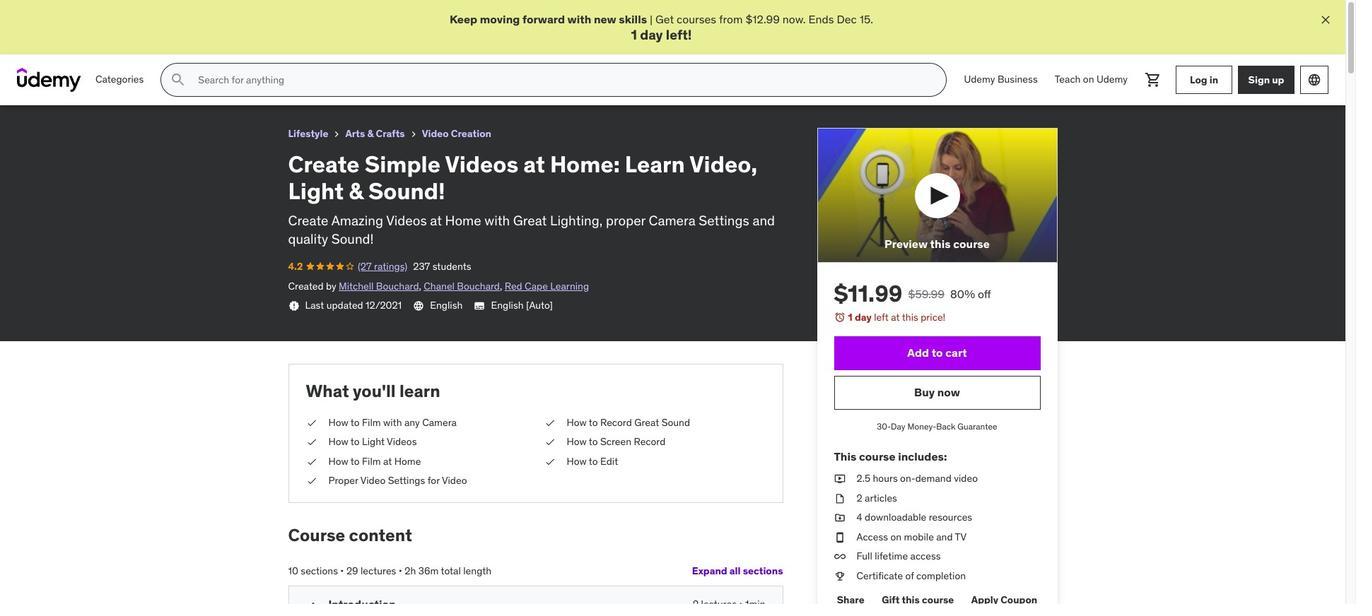 Task type: describe. For each thing, give the bounding box(es) containing it.
1 vertical spatial course
[[859, 450, 896, 464]]

how for how to screen record
[[567, 436, 587, 449]]

students
[[433, 260, 472, 273]]

amazing
[[331, 212, 383, 229]]

buy
[[915, 386, 935, 400]]

teach on udemy
[[1055, 73, 1128, 86]]

to for how to light videos
[[351, 436, 360, 449]]

$11.99
[[834, 280, 903, 309]]

0 horizontal spatial sections
[[301, 565, 338, 578]]

business
[[998, 73, 1038, 86]]

at up the 237 students
[[430, 212, 442, 229]]

video inside the video creation link
[[422, 127, 449, 140]]

of
[[906, 570, 914, 583]]

1 horizontal spatial day
[[855, 312, 872, 324]]

screen
[[600, 436, 632, 449]]

12/2021
[[366, 299, 402, 312]]

log in
[[1190, 73, 1219, 86]]

categories button
[[87, 63, 152, 97]]

day inside keep moving forward with new skills | get courses from $12.99 now. ends dec 15. 1 day left!
[[640, 26, 663, 43]]

how for how to film with any camera
[[329, 416, 349, 429]]

categories
[[95, 73, 144, 86]]

day
[[891, 422, 906, 432]]

4.2
[[288, 260, 303, 273]]

creation
[[451, 127, 492, 140]]

xsmall image for full lifetime access
[[834, 551, 846, 564]]

learn
[[400, 380, 440, 402]]

hours
[[873, 473, 898, 485]]

course
[[288, 525, 345, 547]]

left!
[[666, 26, 692, 43]]

Search for anything text field
[[195, 68, 930, 92]]

1 vertical spatial record
[[634, 436, 666, 449]]

at for home
[[383, 455, 392, 468]]

expand all sections button
[[692, 558, 783, 586]]

2 • from the left
[[399, 565, 402, 578]]

left
[[874, 312, 889, 324]]

1 vertical spatial 1
[[848, 312, 853, 324]]

this course includes:
[[834, 450, 947, 464]]

buy now button
[[834, 376, 1041, 410]]

quality
[[288, 231, 328, 248]]

resources
[[929, 512, 973, 524]]

to for how to record great sound
[[589, 416, 598, 429]]

learning
[[550, 280, 589, 293]]

last updated 12/2021
[[305, 299, 402, 312]]

settings inside create simple videos at home: learn video, light & sound! create amazing videos at home with great lighting, proper camera settings and quality sound!
[[699, 212, 750, 229]]

xsmall image for how to light videos
[[306, 436, 317, 450]]

video right "for"
[[442, 475, 467, 488]]

what
[[306, 380, 349, 402]]

up
[[1273, 73, 1285, 86]]

[auto]
[[526, 299, 553, 312]]

choose a language image
[[1308, 73, 1322, 87]]

created by mitchell bouchard , chanel bouchard , red cape learning
[[288, 280, 589, 293]]

2 vertical spatial videos
[[387, 436, 417, 449]]

mobile
[[904, 531, 934, 544]]

how to film at home
[[329, 455, 421, 468]]

1 vertical spatial videos
[[386, 212, 427, 229]]

1 udemy from the left
[[964, 73, 996, 86]]

on for teach
[[1084, 73, 1095, 86]]

how to edit
[[567, 455, 618, 468]]

1 inside keep moving forward with new skills | get courses from $12.99 now. ends dec 15. 1 day left!
[[631, 26, 637, 43]]

length
[[463, 565, 492, 578]]

0 horizontal spatial record
[[600, 416, 632, 429]]

dec
[[837, 12, 857, 26]]

course inside preview this course button
[[954, 237, 990, 251]]

add to cart
[[908, 346, 967, 360]]

lifetime
[[875, 551, 908, 563]]

to for add to cart
[[932, 346, 943, 360]]

1 vertical spatial sound!
[[332, 231, 374, 248]]

close image
[[1319, 13, 1333, 27]]

light inside create simple videos at home: learn video, light & sound! create amazing videos at home with great lighting, proper camera settings and quality sound!
[[288, 177, 344, 206]]

2 articles
[[857, 492, 898, 505]]

to for how to film with any camera
[[351, 416, 360, 429]]

to for how to screen record
[[589, 436, 598, 449]]

proper video settings for video
[[329, 475, 467, 488]]

includes:
[[898, 450, 947, 464]]

udemy business link
[[956, 63, 1047, 97]]

mitchell bouchard link
[[339, 280, 419, 293]]

xsmall image for record
[[544, 416, 556, 430]]

now.
[[783, 12, 806, 26]]

lighting,
[[550, 212, 603, 229]]

chanel
[[424, 280, 455, 293]]

access on mobile and tv
[[857, 531, 967, 544]]

xsmall image for how to edit
[[544, 455, 556, 469]]

off
[[978, 287, 991, 302]]

access
[[911, 551, 941, 563]]

1 bouchard from the left
[[376, 280, 419, 293]]

1 create from the top
[[288, 150, 360, 179]]

proper
[[606, 212, 646, 229]]

crafts
[[376, 127, 405, 140]]

with inside create simple videos at home: learn video, light & sound! create amazing videos at home with great lighting, proper camera settings and quality sound!
[[485, 212, 510, 229]]

1 vertical spatial and
[[937, 531, 953, 544]]

30-
[[877, 422, 891, 432]]

how to record great sound
[[567, 416, 690, 429]]

keep moving forward with new skills | get courses from $12.99 now. ends dec 15. 1 day left!
[[450, 12, 874, 43]]

preview this course button
[[817, 128, 1058, 263]]

ends
[[809, 12, 834, 26]]

forward
[[523, 12, 565, 26]]

at for this
[[891, 312, 900, 324]]

1 • from the left
[[340, 565, 344, 578]]

0 horizontal spatial settings
[[388, 475, 425, 488]]

video,
[[690, 150, 758, 179]]

from
[[719, 12, 743, 26]]

10
[[288, 565, 298, 578]]

home inside create simple videos at home: learn video, light & sound! create amazing videos at home with great lighting, proper camera settings and quality sound!
[[445, 212, 481, 229]]

video creation link
[[422, 125, 492, 143]]

teach
[[1055, 73, 1081, 86]]

how for how to light videos
[[329, 436, 349, 449]]

29
[[347, 565, 358, 578]]

sound
[[662, 416, 690, 429]]

video down how to film at home
[[361, 475, 386, 488]]

shopping cart with 0 items image
[[1145, 72, 1162, 89]]

(27
[[358, 260, 372, 273]]

30-day money-back guarantee
[[877, 422, 998, 432]]

sign up
[[1249, 73, 1285, 86]]

to for how to film at home
[[351, 455, 360, 468]]

2
[[857, 492, 863, 505]]

camera inside create simple videos at home: learn video, light & sound! create amazing videos at home with great lighting, proper camera settings and quality sound!
[[649, 212, 696, 229]]

full lifetime access
[[857, 551, 941, 563]]

cape
[[525, 280, 548, 293]]

udemy business
[[964, 73, 1038, 86]]

80%
[[951, 287, 975, 302]]

4 downloadable resources
[[857, 512, 973, 524]]



Task type: vqa. For each thing, say whether or not it's contained in the screenshot.
& within 'link'
yes



Task type: locate. For each thing, give the bounding box(es) containing it.
xsmall image for last updated 12/2021
[[288, 301, 300, 312]]

1 vertical spatial great
[[635, 416, 659, 429]]

skills
[[619, 12, 647, 26]]

to inside button
[[932, 346, 943, 360]]

• left 29
[[340, 565, 344, 578]]

to left cart
[[932, 346, 943, 360]]

1 vertical spatial &
[[349, 177, 363, 206]]

money-
[[908, 422, 937, 432]]

1 horizontal spatial 1
[[848, 312, 853, 324]]

english down the chanel
[[430, 299, 463, 312]]

and left tv
[[937, 531, 953, 544]]

last
[[305, 299, 324, 312]]

0 vertical spatial on
[[1084, 73, 1095, 86]]

videos up 237 on the top left of page
[[386, 212, 427, 229]]

you'll
[[353, 380, 396, 402]]

0 vertical spatial record
[[600, 416, 632, 429]]

0 vertical spatial sound!
[[368, 177, 445, 206]]

bouchard down ratings)
[[376, 280, 419, 293]]

alarm image
[[834, 312, 846, 324]]

arts
[[345, 127, 365, 140]]

xsmall image for how to film at home
[[306, 455, 317, 469]]

film
[[362, 416, 381, 429], [362, 455, 381, 468]]

with left any
[[383, 416, 402, 429]]

xsmall image left last
[[288, 301, 300, 312]]

any
[[405, 416, 420, 429]]

home up proper video settings for video
[[395, 455, 421, 468]]

udemy
[[964, 73, 996, 86], [1097, 73, 1128, 86]]

how to light videos
[[329, 436, 417, 449]]

to up how to film at home
[[351, 436, 360, 449]]

1 vertical spatial create
[[288, 212, 329, 229]]

0 vertical spatial settings
[[699, 212, 750, 229]]

great left lighting,
[[513, 212, 547, 229]]

1 horizontal spatial course
[[954, 237, 990, 251]]

camera right proper
[[649, 212, 696, 229]]

film up the how to light videos
[[362, 416, 381, 429]]

video
[[422, 127, 449, 140], [361, 475, 386, 488], [442, 475, 467, 488]]

1 vertical spatial film
[[362, 455, 381, 468]]

great
[[513, 212, 547, 229], [635, 416, 659, 429]]

0 horizontal spatial •
[[340, 565, 344, 578]]

2 vertical spatial with
[[383, 416, 402, 429]]

sound! up amazing
[[368, 177, 445, 206]]

red
[[505, 280, 523, 293]]

cart
[[946, 346, 967, 360]]

by
[[326, 280, 336, 293]]

sections right 10
[[301, 565, 338, 578]]

1 horizontal spatial english
[[491, 299, 524, 312]]

expand all sections
[[692, 565, 783, 578]]

0 horizontal spatial english
[[430, 299, 463, 312]]

settings down the video, on the top
[[699, 212, 750, 229]]

2 horizontal spatial with
[[568, 12, 592, 26]]

0 vertical spatial home
[[445, 212, 481, 229]]

full
[[857, 551, 873, 563]]

course up hours
[[859, 450, 896, 464]]

lifestyle
[[288, 127, 329, 140]]

this right preview
[[931, 237, 951, 251]]

great inside create simple videos at home: learn video, light & sound! create amazing videos at home with great lighting, proper camera settings and quality sound!
[[513, 212, 547, 229]]

$12.99
[[746, 12, 780, 26]]

xsmall image left full
[[834, 551, 846, 564]]

create up "quality"
[[288, 212, 329, 229]]

closed captions image
[[474, 301, 486, 312]]

xsmall image right crafts
[[408, 129, 419, 140]]

on right teach in the right top of the page
[[1084, 73, 1095, 86]]

small image
[[306, 598, 320, 605]]

xsmall image left how to film at home
[[306, 455, 317, 469]]

create down "lifestyle" "link"
[[288, 150, 360, 179]]

day down |
[[640, 26, 663, 43]]

to up how to screen record in the left of the page
[[589, 416, 598, 429]]

film for at
[[362, 455, 381, 468]]

sign
[[1249, 73, 1270, 86]]

0 horizontal spatial light
[[288, 177, 344, 206]]

0 vertical spatial videos
[[445, 150, 519, 179]]

1 horizontal spatial light
[[362, 436, 385, 449]]

1 vertical spatial on
[[891, 531, 902, 544]]

settings
[[699, 212, 750, 229], [388, 475, 425, 488]]

xsmall image for certificate of completion
[[834, 570, 846, 584]]

1 horizontal spatial with
[[485, 212, 510, 229]]

video
[[954, 473, 978, 485]]

how for how to edit
[[567, 455, 587, 468]]

0 horizontal spatial bouchard
[[376, 280, 419, 293]]

preview this course
[[885, 237, 990, 251]]

great left sound
[[635, 416, 659, 429]]

articles
[[865, 492, 898, 505]]

english for english [auto]
[[491, 299, 524, 312]]

videos down how to film with any camera
[[387, 436, 417, 449]]

ratings)
[[374, 260, 408, 273]]

settings left "for"
[[388, 475, 425, 488]]

0 horizontal spatial great
[[513, 212, 547, 229]]

how to film with any camera
[[329, 416, 457, 429]]

to up the how to light videos
[[351, 416, 360, 429]]

1 vertical spatial day
[[855, 312, 872, 324]]

1 horizontal spatial settings
[[699, 212, 750, 229]]

bouchard up "closed captions" image
[[457, 280, 500, 293]]

for
[[428, 475, 440, 488]]

2 udemy from the left
[[1097, 73, 1128, 86]]

course up '80%'
[[954, 237, 990, 251]]

red cape learning link
[[505, 280, 589, 293]]

total
[[441, 565, 461, 578]]

1 vertical spatial with
[[485, 212, 510, 229]]

1 horizontal spatial record
[[634, 436, 666, 449]]

& inside create simple videos at home: learn video, light & sound! create amazing videos at home with great lighting, proper camera settings and quality sound!
[[349, 177, 363, 206]]

downloadable
[[865, 512, 927, 524]]

1 horizontal spatial camera
[[649, 212, 696, 229]]

0 horizontal spatial with
[[383, 416, 402, 429]]

what you'll learn
[[306, 380, 440, 402]]

light up "quality"
[[288, 177, 344, 206]]

xsmall image for film
[[306, 416, 317, 430]]

at right left
[[891, 312, 900, 324]]

237 students
[[413, 260, 472, 273]]

and inside create simple videos at home: learn video, light & sound! create amazing videos at home with great lighting, proper camera settings and quality sound!
[[753, 212, 775, 229]]

simple
[[365, 150, 441, 179]]

xsmall image for 2.5 hours on-demand video
[[834, 473, 846, 486]]

0 vertical spatial light
[[288, 177, 344, 206]]

0 vertical spatial 1
[[631, 26, 637, 43]]

1 vertical spatial home
[[395, 455, 421, 468]]

at for home:
[[524, 150, 545, 179]]

, left the red
[[500, 280, 502, 293]]

preview
[[885, 237, 928, 251]]

(27 ratings)
[[358, 260, 408, 273]]

• left 2h 36m
[[399, 565, 402, 578]]

1 horizontal spatial on
[[1084, 73, 1095, 86]]

0 vertical spatial camera
[[649, 212, 696, 229]]

camera right any
[[422, 416, 457, 429]]

1 english from the left
[[430, 299, 463, 312]]

day
[[640, 26, 663, 43], [855, 312, 872, 324]]

mitchell
[[339, 280, 374, 293]]

2 film from the top
[[362, 455, 381, 468]]

record up how to screen record in the left of the page
[[600, 416, 632, 429]]

xsmall image for access on mobile and tv
[[834, 531, 846, 545]]

udemy left business
[[964, 73, 996, 86]]

0 vertical spatial day
[[640, 26, 663, 43]]

teach on udemy link
[[1047, 63, 1137, 97]]

xsmall image
[[331, 129, 343, 140], [306, 416, 317, 430], [544, 416, 556, 430], [544, 436, 556, 450], [306, 475, 317, 489], [834, 492, 846, 506]]

home up 'students'
[[445, 212, 481, 229]]

15.
[[860, 12, 874, 26]]

how for how to film at home
[[329, 455, 349, 468]]

0 vertical spatial create
[[288, 150, 360, 179]]

on down downloadable
[[891, 531, 902, 544]]

proper
[[329, 475, 358, 488]]

log
[[1190, 73, 1208, 86]]

tv
[[955, 531, 967, 544]]

english for english
[[430, 299, 463, 312]]

log in link
[[1176, 66, 1233, 94]]

to up how to edit
[[589, 436, 598, 449]]

to
[[932, 346, 943, 360], [351, 416, 360, 429], [589, 416, 598, 429], [351, 436, 360, 449], [589, 436, 598, 449], [351, 455, 360, 468], [589, 455, 598, 468]]

film down the how to light videos
[[362, 455, 381, 468]]

0 vertical spatial with
[[568, 12, 592, 26]]

with inside keep moving forward with new skills | get courses from $12.99 now. ends dec 15. 1 day left!
[[568, 12, 592, 26]]

videos down creation
[[445, 150, 519, 179]]

course content
[[288, 525, 412, 547]]

to left edit
[[589, 455, 598, 468]]

with for how to film with any camera
[[383, 416, 402, 429]]

with up the red
[[485, 212, 510, 229]]

new
[[594, 12, 617, 26]]

0 horizontal spatial day
[[640, 26, 663, 43]]

1 film from the top
[[362, 416, 381, 429]]

submit search image
[[170, 72, 187, 89]]

now
[[938, 386, 961, 400]]

1 down skills
[[631, 26, 637, 43]]

lectures
[[361, 565, 396, 578]]

2 bouchard from the left
[[457, 280, 500, 293]]

0 horizontal spatial and
[[753, 212, 775, 229]]

back
[[937, 422, 956, 432]]

1 vertical spatial camera
[[422, 416, 457, 429]]

in
[[1210, 73, 1219, 86]]

2 , from the left
[[500, 280, 502, 293]]

home:
[[550, 150, 620, 179]]

how for how to record great sound
[[567, 416, 587, 429]]

0 horizontal spatial this
[[902, 312, 919, 324]]

guarantee
[[958, 422, 998, 432]]

2 create from the top
[[288, 212, 329, 229]]

and down the video, on the top
[[753, 212, 775, 229]]

xsmall image down this
[[834, 473, 846, 486]]

0 vertical spatial film
[[362, 416, 381, 429]]

1 horizontal spatial sections
[[743, 565, 783, 578]]

1 horizontal spatial udemy
[[1097, 73, 1128, 86]]

to up proper
[[351, 455, 360, 468]]

xsmall image for settings
[[306, 475, 317, 489]]

xsmall image down what
[[306, 436, 317, 450]]

sections right all
[[743, 565, 783, 578]]

1 horizontal spatial home
[[445, 212, 481, 229]]

1 horizontal spatial and
[[937, 531, 953, 544]]

with
[[568, 12, 592, 26], [485, 212, 510, 229], [383, 416, 402, 429]]

this inside preview this course button
[[931, 237, 951, 251]]

english down the red
[[491, 299, 524, 312]]

1 right alarm 'image'
[[848, 312, 853, 324]]

2h 36m
[[405, 565, 439, 578]]

& right arts
[[367, 127, 374, 140]]

|
[[650, 12, 653, 26]]

0 vertical spatial course
[[954, 237, 990, 251]]

xsmall image for 4 downloadable resources
[[834, 512, 846, 525]]

&
[[367, 127, 374, 140], [349, 177, 363, 206]]

edit
[[600, 455, 618, 468]]

arts & crafts link
[[345, 125, 405, 143]]

& up amazing
[[349, 177, 363, 206]]

sections inside expand all sections dropdown button
[[743, 565, 783, 578]]

demand
[[916, 473, 952, 485]]

0 horizontal spatial on
[[891, 531, 902, 544]]

1 horizontal spatial this
[[931, 237, 951, 251]]

at left home:
[[524, 150, 545, 179]]

film for with
[[362, 416, 381, 429]]

2 english from the left
[[491, 299, 524, 312]]

access
[[857, 531, 889, 544]]

1 horizontal spatial bouchard
[[457, 280, 500, 293]]

1 horizontal spatial great
[[635, 416, 659, 429]]

camera
[[649, 212, 696, 229], [422, 416, 457, 429]]

udemy image
[[17, 68, 81, 92]]

0 vertical spatial this
[[931, 237, 951, 251]]

at up proper video settings for video
[[383, 455, 392, 468]]

xsmall image left access
[[834, 531, 846, 545]]

0 horizontal spatial ,
[[419, 280, 421, 293]]

sound! down amazing
[[332, 231, 374, 248]]

$59.99
[[909, 287, 945, 302]]

to for how to edit
[[589, 455, 598, 468]]

price!
[[921, 312, 946, 324]]

0 vertical spatial and
[[753, 212, 775, 229]]

video left creation
[[422, 127, 449, 140]]

course
[[954, 237, 990, 251], [859, 450, 896, 464]]

0 horizontal spatial course
[[859, 450, 896, 464]]

keep
[[450, 12, 478, 26]]

1 vertical spatial this
[[902, 312, 919, 324]]

xsmall image left how to edit
[[544, 455, 556, 469]]

0 horizontal spatial &
[[349, 177, 363, 206]]

1 horizontal spatial •
[[399, 565, 402, 578]]

1 , from the left
[[419, 280, 421, 293]]

with for keep moving forward with new skills | get courses from $12.99 now. ends dec 15. 1 day left!
[[568, 12, 592, 26]]

xsmall image for screen
[[544, 436, 556, 450]]

1 vertical spatial settings
[[388, 475, 425, 488]]

1 horizontal spatial ,
[[500, 280, 502, 293]]

this left price!
[[902, 312, 919, 324]]

xsmall image left the certificate
[[834, 570, 846, 584]]

udemy left the shopping cart with 0 items image
[[1097, 73, 1128, 86]]

record down how to record great sound
[[634, 436, 666, 449]]

, left the chanel
[[419, 280, 421, 293]]

0 vertical spatial great
[[513, 212, 547, 229]]

on-
[[900, 473, 916, 485]]

with left new
[[568, 12, 592, 26]]

day left left
[[855, 312, 872, 324]]

0 horizontal spatial 1
[[631, 26, 637, 43]]

0 vertical spatial &
[[367, 127, 374, 140]]

xsmall image
[[408, 129, 419, 140], [288, 301, 300, 312], [306, 436, 317, 450], [306, 455, 317, 469], [544, 455, 556, 469], [834, 473, 846, 486], [834, 512, 846, 525], [834, 531, 846, 545], [834, 551, 846, 564], [834, 570, 846, 584]]

1 vertical spatial light
[[362, 436, 385, 449]]

1 horizontal spatial &
[[367, 127, 374, 140]]

0 horizontal spatial udemy
[[964, 73, 996, 86]]

237
[[413, 260, 430, 273]]

moving
[[480, 12, 520, 26]]

0 horizontal spatial camera
[[422, 416, 457, 429]]

light up how to film at home
[[362, 436, 385, 449]]

10 sections • 29 lectures • 2h 36m total length
[[288, 565, 492, 578]]

course language image
[[413, 301, 425, 312]]

on for access
[[891, 531, 902, 544]]

0 horizontal spatial home
[[395, 455, 421, 468]]

xsmall image left 4
[[834, 512, 846, 525]]



